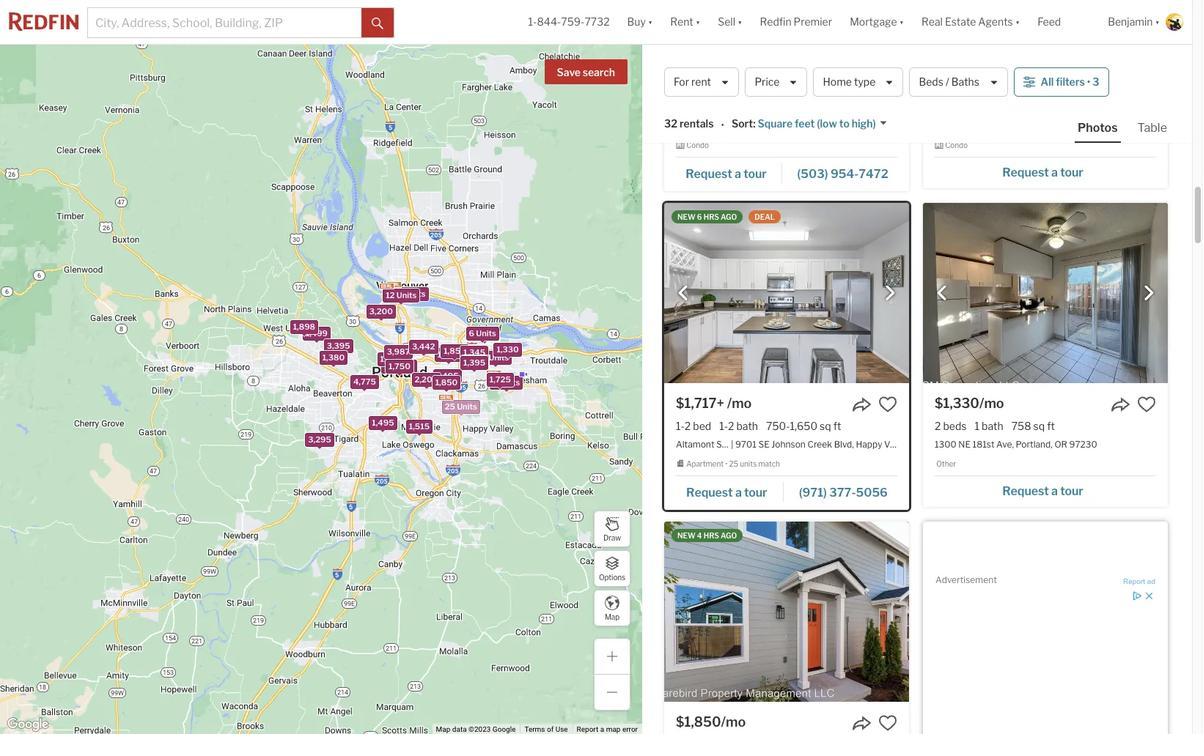 Task type: describe. For each thing, give the bounding box(es) containing it.
2 ft from the left
[[1047, 420, 1055, 433]]

/mo for photo of 9701 se johnson creek blvd, happy valley, or 97086
[[727, 396, 752, 412]]

favorite button image for $1,330 /mo
[[1137, 395, 1156, 415]]

buy
[[627, 16, 646, 28]]

2 for bed
[[685, 420, 691, 433]]

1,345
[[463, 347, 486, 357]]

favorite button image for $1,717+ /mo
[[879, 395, 898, 415]]

request a tour button down lake in the top right of the page
[[935, 161, 1156, 183]]

photo of 8516 ne hassalo st, portland, or 97220 image
[[664, 522, 909, 703]]

to
[[839, 118, 850, 130]]

1,550
[[322, 352, 344, 363]]

johnson
[[772, 439, 806, 450]]

rent ▾
[[670, 16, 701, 28]]

/
[[946, 76, 949, 88]]

9701
[[735, 439, 757, 450]]

save search
[[557, 66, 615, 78]]

or left 97205
[[807, 120, 820, 131]]

previous button image for $1,330
[[935, 286, 950, 301]]

of
[[547, 726, 554, 734]]

price
[[755, 76, 780, 88]]

mortgage ▾ button
[[850, 0, 904, 44]]

32
[[664, 118, 678, 130]]

feet
[[795, 118, 815, 130]]

1 vertical spatial 6 units
[[493, 377, 520, 387]]

$1,495 /mo for "photo of 47 eagle crest dr #5, lake oswego, or 97035"
[[935, 77, 1004, 93]]

altamont
[[676, 439, 715, 450]]

square
[[758, 118, 793, 130]]

City, Address, School, Building, ZIP search field
[[88, 8, 362, 37]]

table
[[1138, 121, 1167, 135]]

97230
[[1070, 439, 1098, 450]]

5 ▾ from the left
[[1015, 16, 1020, 28]]

3,295
[[308, 435, 331, 445]]

feed
[[1038, 16, 1061, 28]]

954-
[[831, 167, 859, 181]]

5056
[[856, 486, 888, 500]]

square feet (low to high) button
[[756, 117, 888, 131]]

redfin
[[760, 16, 792, 28]]

map button
[[594, 590, 631, 627]]

a for the request a tour button under lake in the top right of the page
[[1052, 166, 1058, 180]]

0 horizontal spatial portland,
[[769, 120, 805, 131]]

7732
[[585, 16, 610, 28]]

$1,850
[[676, 715, 721, 730]]

1,330
[[497, 344, 519, 354]]

$1,495 for photo of 2021 sw main st #49, portland, or 97205
[[676, 77, 721, 93]]

▾ for rent ▾
[[696, 16, 701, 28]]

or right valley,
[[912, 439, 925, 450]]

real estate agents ▾
[[922, 16, 1020, 28]]

|
[[731, 439, 734, 450]]

1 condo from the left
[[686, 141, 709, 149]]

lake
[[1023, 120, 1043, 131]]

summit
[[717, 439, 749, 450]]

deal
[[755, 213, 775, 222]]

ago for new 6 hrs ago
[[721, 213, 737, 222]]

beds
[[943, 420, 967, 433]]

ad
[[1148, 578, 1156, 586]]

submit search image
[[372, 17, 384, 29]]

draw button
[[594, 511, 631, 548]]

units right 11
[[394, 361, 414, 372]]

▾ for sell ▾
[[738, 16, 742, 28]]

750-
[[766, 420, 790, 433]]

1 horizontal spatial 1,695
[[464, 357, 486, 367]]

2 beds
[[935, 420, 967, 433]]

1-2 bed
[[676, 420, 711, 433]]

valley,
[[884, 439, 910, 450]]

ago for new 4 hrs ago
[[721, 532, 737, 540]]

home type
[[823, 76, 876, 88]]

match
[[759, 459, 780, 468]]

3,442
[[412, 342, 435, 352]]

save
[[557, 66, 581, 78]]

map data ©2023 google
[[436, 726, 516, 734]]

request a tour down 1300 ne 181st ave, portland, or 97230 on the bottom of the page
[[1003, 485, 1084, 499]]

save search button
[[545, 59, 628, 84]]

data
[[452, 726, 467, 734]]

report ad button
[[1123, 578, 1156, 589]]

1,380
[[322, 352, 345, 362]]

0 vertical spatial 6
[[697, 213, 702, 222]]

▾ for benjamin ▾
[[1155, 16, 1160, 28]]

0 vertical spatial 1,495
[[380, 354, 402, 364]]

mortgage ▾ button
[[841, 0, 913, 44]]

favorite button checkbox for $1,717+ /mo
[[879, 395, 898, 415]]

a left map
[[600, 726, 604, 734]]

2 bath from the left
[[982, 420, 1004, 433]]

3 2 from the left
[[935, 420, 941, 433]]

0 vertical spatial 1,850
[[444, 345, 466, 356]]

units up 1,345
[[476, 328, 496, 338]]

(971)
[[799, 486, 827, 500]]

$1,330 /mo
[[935, 396, 1004, 412]]

map for map data ©2023 google
[[436, 726, 451, 734]]

a for the request a tour button underneath main
[[735, 167, 741, 181]]

next button image
[[883, 286, 898, 301]]

ne
[[959, 439, 971, 450]]

home type button
[[814, 67, 904, 97]]

47
[[935, 120, 946, 131]]

(503) 954-7472 link
[[782, 161, 898, 186]]

rent inside dropdown button
[[670, 16, 694, 28]]

sell ▾
[[718, 16, 742, 28]]

| 9701 se johnson creek blvd, happy valley, or 97086
[[731, 439, 956, 450]]

2021 sw main st #49, portland, or 97205
[[676, 120, 850, 131]]

agents
[[978, 16, 1013, 28]]

ave,
[[997, 439, 1014, 450]]

1-844-759-7732 link
[[528, 16, 610, 28]]

sw
[[699, 120, 714, 131]]

new 4 hrs ago
[[678, 532, 737, 540]]

favorite button image for $1,850 /mo
[[879, 714, 898, 733]]

:
[[753, 118, 756, 130]]

sell ▾ button
[[718, 0, 742, 44]]

request for the request a tour button under lake in the top right of the page
[[1003, 166, 1049, 180]]

redfin premier button
[[751, 0, 841, 44]]

units up 1,725
[[489, 352, 509, 363]]

new for new 6 hrs ago
[[678, 213, 696, 222]]

1,650
[[790, 420, 818, 433]]

1300
[[935, 439, 957, 450]]

/mo for photo of 8516 ne hassalo st, portland, or 97220
[[721, 715, 746, 730]]

terms
[[525, 726, 545, 734]]

sort
[[732, 118, 753, 130]]

12 units
[[386, 290, 417, 300]]

1,725
[[490, 375, 511, 385]]

favorite button checkbox for $1,330 /mo
[[1137, 395, 1156, 415]]

real
[[922, 16, 943, 28]]

(971) 377-5056
[[799, 486, 888, 500]]

filters
[[1056, 76, 1085, 88]]

draw
[[603, 533, 621, 542]]

1-2 bath
[[719, 420, 758, 433]]

• for filters
[[1087, 76, 1091, 88]]

0 vertical spatial 6 units
[[469, 328, 496, 338]]

1- for 1-844-759-7732
[[528, 16, 537, 28]]

1 bath from the left
[[737, 420, 758, 433]]

(971) 377-5056 link
[[784, 480, 898, 505]]

1 vertical spatial 1,850
[[435, 377, 458, 387]]

price button
[[745, 67, 808, 97]]

47 eagle crest dr #5, lake oswego, or 97035
[[935, 120, 1126, 131]]

4,775
[[353, 377, 376, 387]]

creek
[[808, 439, 832, 450]]



Task type: locate. For each thing, give the bounding box(es) containing it.
0 vertical spatial 25
[[445, 401, 455, 412]]

1,850 up 1,395
[[444, 345, 466, 356]]

0 horizontal spatial •
[[721, 119, 724, 131]]

for
[[674, 76, 689, 88]]

0 horizontal spatial report
[[577, 726, 599, 734]]

previous button image
[[676, 286, 691, 301], [935, 286, 950, 301]]

bed
[[693, 420, 711, 433]]

0 horizontal spatial favorite button image
[[879, 77, 898, 96]]

0 horizontal spatial 3
[[482, 352, 487, 363]]

2 ▾ from the left
[[696, 16, 701, 28]]

tour up deal
[[744, 167, 767, 181]]

0 horizontal spatial rent
[[670, 16, 694, 28]]

0 horizontal spatial $1,495 /mo
[[676, 77, 746, 93]]

▾ for mortgage ▾
[[899, 16, 904, 28]]

ago right 4
[[721, 532, 737, 540]]

6 ▾ from the left
[[1155, 16, 1160, 28]]

1 ▾ from the left
[[648, 16, 653, 28]]

new for new 4 hrs ago
[[678, 532, 696, 540]]

photo of 2021 sw main st #49, portland, or 97205 image
[[664, 0, 909, 65]]

1- up the summit
[[719, 420, 728, 433]]

1 vertical spatial portland,
[[1016, 439, 1053, 450]]

0 horizontal spatial 1,695
[[438, 349, 460, 359]]

new
[[678, 213, 696, 222], [678, 532, 696, 540]]

type
[[854, 76, 876, 88]]

beds / baths
[[919, 76, 980, 88]]

1 horizontal spatial portland,
[[1016, 439, 1053, 450]]

1 vertical spatial map
[[436, 726, 451, 734]]

0 vertical spatial favorite button image
[[879, 77, 898, 96]]

request a tour down apartment • 25 units match
[[686, 486, 767, 500]]

1 vertical spatial new
[[678, 532, 696, 540]]

1 ft from the left
[[834, 420, 841, 433]]

benjamin
[[1108, 16, 1153, 28]]

1 horizontal spatial 25
[[729, 459, 739, 468]]

• down the summit
[[725, 459, 728, 468]]

sq right 758 on the bottom of the page
[[1034, 420, 1045, 433]]

1,499
[[306, 328, 328, 338]]

condo down eagle
[[945, 141, 968, 149]]

2 favorite button image from the top
[[879, 714, 898, 733]]

rent right buy ▾ on the right top of the page
[[670, 16, 694, 28]]

units down 3 units
[[500, 377, 520, 387]]

tour for the request a tour button below apartment • 25 units match
[[744, 486, 767, 500]]

2 left bed
[[685, 420, 691, 433]]

25 inside map region
[[445, 401, 455, 412]]

real estate agents ▾ link
[[922, 0, 1020, 44]]

a
[[1052, 166, 1058, 180], [735, 167, 741, 181], [1052, 485, 1058, 499], [735, 486, 742, 500], [600, 726, 604, 734]]

a for the request a tour button below apartment • 25 units match
[[735, 486, 742, 500]]

1
[[975, 420, 980, 433]]

hrs left deal
[[704, 213, 719, 222]]

2 vertical spatial 6
[[493, 377, 498, 387]]

tour down 97230
[[1060, 485, 1084, 499]]

2 sq from the left
[[1034, 420, 1045, 433]]

0 vertical spatial ago
[[721, 213, 737, 222]]

1 horizontal spatial condo
[[945, 141, 968, 149]]

1 bath
[[975, 420, 1004, 433]]

hrs right 4
[[704, 532, 719, 540]]

home
[[823, 76, 852, 88]]

a down st at the top
[[735, 167, 741, 181]]

ft up | 9701 se johnson creek blvd, happy valley, or 97086
[[834, 420, 841, 433]]

$1,717+ /mo
[[676, 396, 752, 412]]

1- left bed
[[676, 420, 685, 433]]

4 ▾ from the left
[[899, 16, 904, 28]]

dr
[[997, 120, 1007, 131]]

0 vertical spatial portland,
[[769, 120, 805, 131]]

181st
[[973, 439, 995, 450]]

map region
[[0, 0, 766, 735]]

photo of 9701 se johnson creek blvd, happy valley, or 97086 image
[[664, 203, 909, 384]]

0 vertical spatial new
[[678, 213, 696, 222]]

ft right 758 on the bottom of the page
[[1047, 420, 1055, 433]]

2 up |
[[728, 420, 734, 433]]

condo down 32 rentals •
[[686, 141, 709, 149]]

1- left 759-
[[528, 16, 537, 28]]

report inside 'button'
[[1123, 578, 1146, 586]]

sq up the 'creek'
[[820, 420, 831, 433]]

1 vertical spatial report
[[577, 726, 599, 734]]

3 right "filters"
[[1093, 76, 1100, 88]]

request down apartment
[[686, 486, 733, 500]]

2 vertical spatial 1,495
[[372, 417, 394, 428]]

report left ad
[[1123, 578, 1146, 586]]

beds
[[919, 76, 944, 88]]

apartment • 25 units match
[[686, 459, 780, 468]]

or left 97035
[[1083, 120, 1095, 131]]

request a tour down lake in the top right of the page
[[1003, 166, 1084, 180]]

map for map
[[605, 613, 620, 621]]

• right sw
[[721, 119, 724, 131]]

units right 20
[[405, 288, 426, 299]]

2 left beds
[[935, 420, 941, 433]]

2 horizontal spatial 2
[[935, 420, 941, 433]]

hrs for 4
[[704, 532, 719, 540]]

1 horizontal spatial ft
[[1047, 420, 1055, 433]]

2 horizontal spatial 1-
[[719, 420, 728, 433]]

all
[[1041, 76, 1054, 88]]

0 horizontal spatial ft
[[834, 420, 841, 433]]

(low
[[817, 118, 837, 130]]

▾ right mortgage
[[899, 16, 904, 28]]

1 horizontal spatial sq
[[1034, 420, 1045, 433]]

6 up 1,345
[[469, 328, 474, 338]]

1 sq from the left
[[820, 420, 831, 433]]

6
[[697, 213, 702, 222], [469, 328, 474, 338], [493, 377, 498, 387]]

advertisement
[[936, 575, 997, 586]]

portland, down the 758 sq ft
[[1016, 439, 1053, 450]]

0 vertical spatial favorite button image
[[879, 395, 898, 415]]

1 vertical spatial 3
[[482, 352, 487, 363]]

0 horizontal spatial sq
[[820, 420, 831, 433]]

a for the request a tour button underneath 1300 ne 181st ave, portland, or 97230 on the bottom of the page
[[1052, 485, 1058, 499]]

(503)
[[797, 167, 828, 181]]

0 vertical spatial 3
[[1093, 76, 1100, 88]]

3 inside button
[[1093, 76, 1100, 88]]

photo of 47 eagle crest dr #5, lake oswego, or 97035 image
[[923, 0, 1168, 65]]

0 vertical spatial hrs
[[704, 213, 719, 222]]

1 horizontal spatial map
[[605, 613, 620, 621]]

bath right the 1
[[982, 420, 1004, 433]]

map left data
[[436, 726, 451, 734]]

2 for bath
[[728, 420, 734, 433]]

units right '12'
[[397, 290, 417, 300]]

table button
[[1135, 120, 1170, 142]]

1 vertical spatial favorite button image
[[879, 714, 898, 733]]

photo of 1300 ne 181st ave, portland, or 97230 image
[[923, 203, 1168, 384]]

new 6 hrs ago
[[678, 213, 737, 222]]

▾ right agents
[[1015, 16, 1020, 28]]

• inside button
[[1087, 76, 1091, 88]]

favorite button checkbox
[[879, 77, 898, 96], [879, 395, 898, 415], [1137, 395, 1156, 415]]

1 horizontal spatial $1,495 /mo
[[935, 77, 1004, 93]]

favorite button image
[[879, 77, 898, 96], [1137, 395, 1156, 415]]

premier
[[794, 16, 832, 28]]

user photo image
[[1166, 13, 1184, 31]]

for rent
[[674, 76, 711, 88]]

error
[[623, 726, 638, 734]]

0 vertical spatial •
[[1087, 76, 1091, 88]]

2 horizontal spatial 6
[[697, 213, 702, 222]]

request down 1300 ne 181st ave, portland, or 97230 on the bottom of the page
[[1003, 485, 1049, 499]]

0 horizontal spatial 2
[[685, 420, 691, 433]]

units down 1,395
[[457, 401, 477, 412]]

1,898
[[293, 322, 315, 332]]

$1,717+
[[676, 396, 724, 412]]

1 horizontal spatial $1,495
[[935, 77, 980, 93]]

units
[[740, 459, 757, 468]]

3,200
[[369, 306, 393, 317]]

97205
[[822, 120, 850, 131]]

6 down 3 units
[[493, 377, 498, 387]]

2 hrs from the top
[[704, 532, 719, 540]]

0 horizontal spatial map
[[436, 726, 451, 734]]

1 2 from the left
[[685, 420, 691, 433]]

buy ▾ button
[[619, 0, 662, 44]]

request a tour up new 6 hrs ago
[[686, 167, 767, 181]]

0 horizontal spatial bath
[[737, 420, 758, 433]]

report left map
[[577, 726, 599, 734]]

or left 97230
[[1055, 439, 1068, 450]]

$1,495 for "photo of 47 eagle crest dr #5, lake oswego, or 97035"
[[935, 77, 980, 93]]

next button image
[[1142, 286, 1156, 301]]

oswego,
[[1045, 120, 1081, 131]]

1,395
[[463, 358, 486, 368]]

2 horizontal spatial •
[[1087, 76, 1091, 88]]

0 horizontal spatial $1,495
[[676, 77, 721, 93]]

baths
[[952, 76, 980, 88]]

6 units
[[469, 328, 496, 338], [493, 377, 520, 387]]

buy ▾
[[627, 16, 653, 28]]

758
[[1012, 420, 1031, 433]]

1 $1,495 /mo from the left
[[676, 77, 746, 93]]

1 horizontal spatial favorite button image
[[1137, 395, 1156, 415]]

1 vertical spatial 6
[[469, 328, 474, 338]]

377-
[[830, 486, 856, 500]]

redfin premier
[[760, 16, 832, 28]]

rentals
[[680, 118, 714, 130]]

sell
[[718, 16, 736, 28]]

$1,495 /mo for photo of 2021 sw main st #49, portland, or 97205
[[676, 77, 746, 93]]

tour for the request a tour button underneath main
[[744, 167, 767, 181]]

0 horizontal spatial condo
[[686, 141, 709, 149]]

▾ left sell at top
[[696, 16, 701, 28]]

759-
[[561, 16, 585, 28]]

advertisement region
[[936, 590, 1156, 735]]

request a tour button
[[935, 161, 1156, 183], [676, 162, 782, 184], [935, 480, 1156, 502], [676, 481, 784, 503]]

1,850 up the '25 units'
[[435, 377, 458, 387]]

favorite button checkbox for $1,495 /mo
[[879, 77, 898, 96]]

6 units down 3 units
[[493, 377, 520, 387]]

/mo for photo of 1300 ne 181st ave, portland, or 97230
[[980, 396, 1004, 412]]

3 inside map region
[[482, 352, 487, 363]]

estate
[[945, 16, 976, 28]]

map inside map button
[[605, 613, 620, 621]]

1 horizontal spatial 3
[[1093, 76, 1100, 88]]

1 horizontal spatial bath
[[982, 420, 1004, 433]]

1 horizontal spatial 2
[[728, 420, 734, 433]]

favorite button checkbox
[[879, 714, 898, 733]]

• for rentals
[[721, 119, 724, 131]]

crest
[[973, 120, 995, 131]]

1 vertical spatial 1,495
[[437, 371, 459, 381]]

1 previous button image from the left
[[676, 286, 691, 301]]

1- for 1-2 bed
[[676, 420, 685, 433]]

favorite button image for $1,495 /mo
[[879, 77, 898, 96]]

tour down the oswego, at the top of the page
[[1060, 166, 1084, 180]]

1 horizontal spatial previous button image
[[935, 286, 950, 301]]

• inside 32 rentals •
[[721, 119, 724, 131]]

1,495
[[380, 354, 402, 364], [437, 371, 459, 381], [372, 417, 394, 428]]

1,695 left 1,345
[[438, 349, 460, 359]]

3 ▾ from the left
[[738, 16, 742, 28]]

a down apartment • 25 units match
[[735, 486, 742, 500]]

1 $1,495 from the left
[[676, 77, 721, 93]]

1,750
[[389, 361, 411, 371]]

1 horizontal spatial 1-
[[676, 420, 685, 433]]

2 $1,495 from the left
[[935, 77, 980, 93]]

2 $1,495 /mo from the left
[[935, 77, 1004, 93]]

0 vertical spatial map
[[605, 613, 620, 621]]

report ad
[[1123, 578, 1156, 586]]

map down options on the bottom of page
[[605, 613, 620, 621]]

#49,
[[748, 120, 767, 131]]

• right "filters"
[[1087, 76, 1091, 88]]

0 vertical spatial report
[[1123, 578, 1146, 586]]

1-844-759-7732
[[528, 16, 610, 28]]

1 horizontal spatial rent
[[856, 59, 893, 78]]

1 new from the top
[[678, 213, 696, 222]]

request for the request a tour button underneath 1300 ne 181st ave, portland, or 97230 on the bottom of the page
[[1003, 485, 1049, 499]]

1- for 1-2 bath
[[719, 420, 728, 433]]

1,695
[[438, 349, 460, 359], [464, 357, 486, 367]]

1 vertical spatial rent
[[856, 59, 893, 78]]

tour
[[1060, 166, 1084, 180], [744, 167, 767, 181], [1060, 485, 1084, 499], [744, 486, 767, 500]]

rent
[[670, 16, 694, 28], [856, 59, 893, 78]]

hrs for 6
[[704, 213, 719, 222]]

square feet (low to high)
[[758, 118, 876, 130]]

1 vertical spatial 25
[[729, 459, 739, 468]]

2,200
[[415, 375, 438, 385]]

2 new from the top
[[678, 532, 696, 540]]

a down 1300 ne 181st ave, portland, or 97230 on the bottom of the page
[[1052, 485, 1058, 499]]

▾ right sell at top
[[738, 16, 742, 28]]

report a map error
[[577, 726, 638, 734]]

6 left deal
[[697, 213, 702, 222]]

request for the request a tour button below apartment • 25 units match
[[686, 486, 733, 500]]

request a tour button down 1300 ne 181st ave, portland, or 97230 on the bottom of the page
[[935, 480, 1156, 502]]

request a tour button down apartment • 25 units match
[[676, 481, 784, 503]]

2 previous button image from the left
[[935, 286, 950, 301]]

758 sq ft
[[1012, 420, 1055, 433]]

request up new 6 hrs ago
[[686, 167, 732, 181]]

request down 47 eagle crest dr #5, lake oswego, or 97035 at right
[[1003, 166, 1049, 180]]

1 horizontal spatial 6
[[493, 377, 498, 387]]

3 down 1,400
[[482, 352, 487, 363]]

condo
[[686, 141, 709, 149], [945, 141, 968, 149]]

1 favorite button image from the top
[[879, 395, 898, 415]]

st
[[737, 120, 746, 131]]

report for report a map error
[[577, 726, 599, 734]]

portland
[[664, 59, 731, 78]]

tour for the request a tour button underneath 1300 ne 181st ave, portland, or 97230 on the bottom of the page
[[1060, 485, 1084, 499]]

▾ left "user photo"
[[1155, 16, 1160, 28]]

rent right for
[[856, 59, 893, 78]]

portland apartments for rent
[[664, 59, 893, 78]]

tour for the request a tour button under lake in the top right of the page
[[1060, 166, 1084, 180]]

a down the oswego, at the top of the page
[[1052, 166, 1058, 180]]

portland, right #49,
[[769, 120, 805, 131]]

0 vertical spatial rent
[[670, 16, 694, 28]]

google image
[[4, 716, 52, 735]]

1,695 down 1,400
[[464, 357, 486, 367]]

google
[[493, 726, 516, 734]]

2 2 from the left
[[728, 420, 734, 433]]

favorite button image
[[879, 395, 898, 415], [879, 714, 898, 733]]

1-
[[528, 16, 537, 28], [676, 420, 685, 433], [719, 420, 728, 433]]

report a map error link
[[577, 726, 638, 734]]

0 horizontal spatial 6
[[469, 328, 474, 338]]

request for the request a tour button underneath main
[[686, 167, 732, 181]]

1 horizontal spatial •
[[725, 459, 728, 468]]

ago left deal
[[721, 213, 737, 222]]

ago
[[721, 213, 737, 222], [721, 532, 737, 540]]

0 horizontal spatial 25
[[445, 401, 455, 412]]

20
[[393, 288, 404, 299]]

tour down units
[[744, 486, 767, 500]]

3,395
[[327, 341, 350, 351]]

0 horizontal spatial 1-
[[528, 16, 537, 28]]

report for report ad
[[1123, 578, 1146, 586]]

1,850
[[444, 345, 466, 356], [435, 377, 458, 387]]

previous button image for $1,717+
[[676, 286, 691, 301]]

▾ right buy
[[648, 16, 653, 28]]

1 horizontal spatial report
[[1123, 578, 1146, 586]]

request a tour button down main
[[676, 162, 782, 184]]

1 vertical spatial •
[[721, 119, 724, 131]]

1 hrs from the top
[[704, 213, 719, 222]]

2 condo from the left
[[945, 141, 968, 149]]

▾ for buy ▾
[[648, 16, 653, 28]]

bath up 9701
[[737, 420, 758, 433]]

844-
[[537, 16, 561, 28]]

0 horizontal spatial previous button image
[[676, 286, 691, 301]]

1 vertical spatial hrs
[[704, 532, 719, 540]]

2 vertical spatial •
[[725, 459, 728, 468]]

(503) 954-7472
[[797, 167, 889, 181]]

6 units up 1,345
[[469, 328, 496, 338]]

1 vertical spatial ago
[[721, 532, 737, 540]]

1 vertical spatial favorite button image
[[1137, 395, 1156, 415]]



Task type: vqa. For each thing, say whether or not it's contained in the screenshot.
topmost 'Redfin'
no



